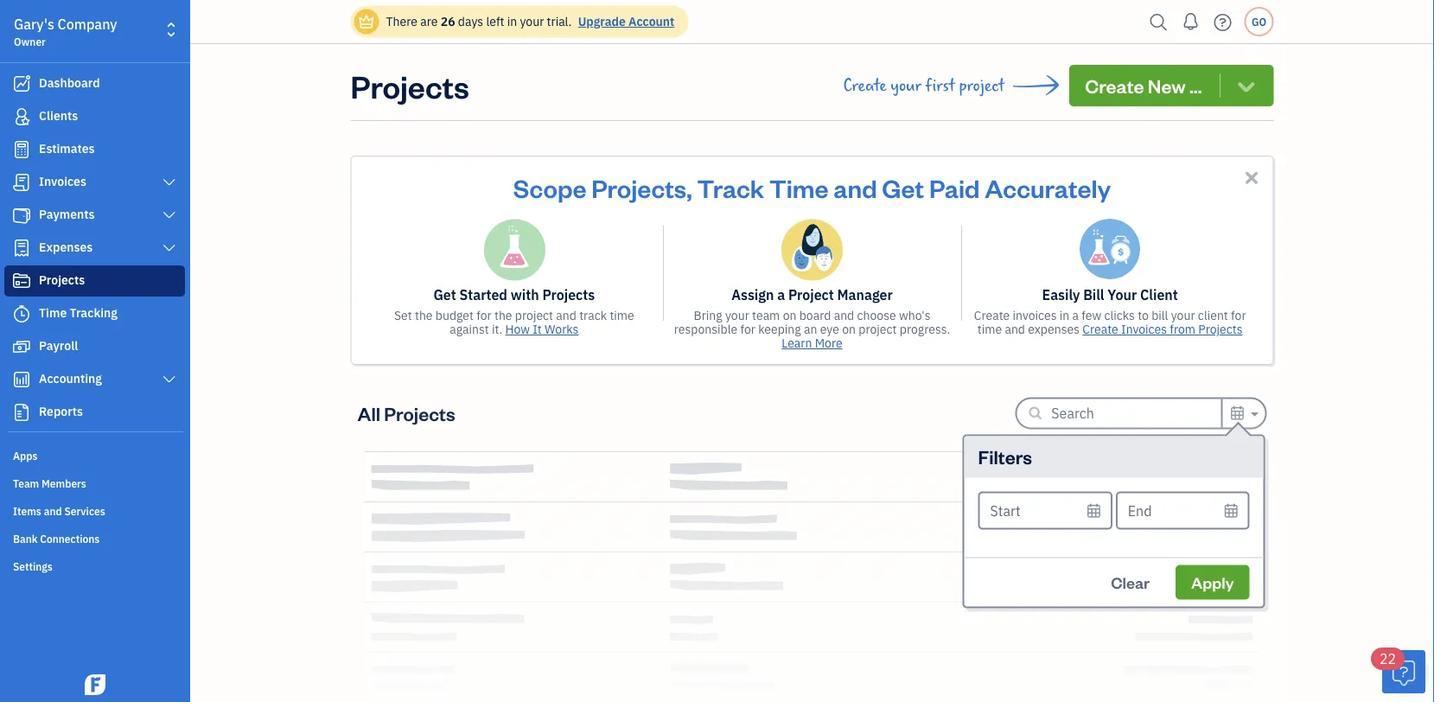 Task type: describe. For each thing, give the bounding box(es) containing it.
create invoices from projects
[[1083, 321, 1243, 337]]

your inside create invoices in a few clicks to bill your client for time and expenses
[[1172, 307, 1196, 323]]

invoices inside main element
[[39, 173, 86, 189]]

works
[[545, 321, 579, 337]]

create your first project
[[844, 76, 1005, 95]]

2 horizontal spatial project
[[960, 76, 1005, 95]]

1 vertical spatial get
[[434, 286, 456, 304]]

members
[[42, 477, 86, 490]]

clear
[[1112, 572, 1151, 592]]

main element
[[0, 0, 234, 702]]

project inside assign a project manager bring your team on board and choose who's responsible for keeping an eye on project progress. learn more
[[859, 321, 897, 337]]

and inside assign a project manager bring your team on board and choose who's responsible for keeping an eye on project progress. learn more
[[834, 307, 855, 323]]

apply
[[1192, 572, 1235, 592]]

for inside the set the budget for the project and track time against it.
[[477, 307, 492, 323]]

search image
[[1146, 9, 1173, 35]]

close image
[[1242, 168, 1262, 188]]

upgrade
[[578, 13, 626, 29]]

calendar image
[[1230, 403, 1246, 423]]

choose
[[858, 307, 897, 323]]

account
[[629, 13, 675, 29]]

assign a project manager bring your team on board and choose who's responsible for keeping an eye on project progress. learn more
[[674, 286, 951, 351]]

accounting
[[39, 371, 102, 387]]

from
[[1170, 321, 1196, 337]]

dashboard link
[[4, 68, 185, 99]]

payroll link
[[4, 331, 185, 362]]

bank connections
[[13, 532, 100, 546]]

resource center badge image
[[1383, 650, 1426, 694]]

estimates link
[[4, 134, 185, 165]]

chevron large down image for expenses
[[161, 241, 177, 255]]

company
[[58, 15, 117, 33]]

bank
[[13, 532, 38, 546]]

how
[[506, 321, 530, 337]]

track
[[698, 171, 765, 204]]

2 the from the left
[[495, 307, 512, 323]]

first
[[926, 76, 956, 95]]

assign a project manager image
[[782, 219, 843, 281]]

there are 26 days left in your trial. upgrade account
[[386, 13, 675, 29]]

time tracking link
[[4, 298, 185, 330]]

gary's
[[14, 15, 54, 33]]

team
[[13, 477, 39, 490]]

items and services link
[[4, 497, 185, 523]]

all projects
[[358, 401, 456, 426]]

expenses
[[1029, 321, 1080, 337]]

easily bill your client
[[1043, 286, 1179, 304]]

with
[[511, 286, 539, 304]]

progress.
[[900, 321, 951, 337]]

client image
[[11, 108, 32, 125]]

eye
[[821, 321, 840, 337]]

accounting link
[[4, 364, 185, 395]]

chevron large down image for accounting
[[161, 373, 177, 387]]

there
[[386, 13, 418, 29]]

in inside create invoices in a few clicks to bill your client for time and expenses
[[1060, 307, 1070, 323]]

1 horizontal spatial time
[[770, 171, 829, 204]]

more
[[815, 335, 843, 351]]

an
[[804, 321, 818, 337]]

apps link
[[4, 442, 185, 468]]

timer image
[[11, 305, 32, 323]]

keeping
[[759, 321, 801, 337]]

services
[[64, 504, 105, 518]]

create invoices in a few clicks to bill your client for time and expenses
[[975, 307, 1247, 337]]

all
[[358, 401, 381, 426]]

new
[[1148, 73, 1186, 98]]

started
[[460, 286, 508, 304]]

Search text field
[[1052, 400, 1221, 427]]

time inside create invoices in a few clicks to bill your client for time and expenses
[[978, 321, 1002, 337]]

tracking
[[70, 305, 118, 321]]

payroll
[[39, 338, 78, 354]]

your left first
[[891, 76, 922, 95]]

your inside assign a project manager bring your team on board and choose who's responsible for keeping an eye on project progress. learn more
[[726, 307, 750, 323]]

learn
[[782, 335, 812, 351]]

1 horizontal spatial on
[[843, 321, 856, 337]]

it.
[[492, 321, 503, 337]]

a inside assign a project manager bring your team on board and choose who's responsible for keeping an eye on project progress. learn more
[[778, 286, 785, 304]]

time tracking
[[39, 305, 118, 321]]

left
[[486, 13, 505, 29]]

chevron large down image for invoices
[[161, 176, 177, 189]]

get started with projects image
[[483, 219, 546, 281]]

get started with projects
[[434, 286, 595, 304]]

projects right from
[[1199, 321, 1243, 337]]

assign
[[732, 286, 774, 304]]

bill
[[1084, 286, 1105, 304]]

budget
[[436, 307, 474, 323]]

client
[[1141, 286, 1179, 304]]

End date in MM/DD/YYYY format text field
[[1116, 492, 1250, 530]]

trial.
[[547, 13, 572, 29]]

days
[[458, 13, 484, 29]]

bring
[[694, 307, 723, 323]]

your left trial.
[[520, 13, 544, 29]]

track
[[580, 307, 607, 323]]

client
[[1199, 307, 1229, 323]]

it
[[533, 321, 542, 337]]

scope
[[514, 171, 587, 204]]

chevrondown image
[[1235, 74, 1259, 98]]

and up "assign a project manager" image
[[834, 171, 878, 204]]

create for create invoices from projects
[[1083, 321, 1119, 337]]

few
[[1082, 307, 1102, 323]]

how it works
[[506, 321, 579, 337]]

expense image
[[11, 240, 32, 257]]

invoice image
[[11, 174, 32, 191]]

project
[[789, 286, 834, 304]]



Task type: vqa. For each thing, say whether or not it's contained in the screenshot.
trial.
yes



Task type: locate. For each thing, give the bounding box(es) containing it.
create left first
[[844, 76, 887, 95]]

chevron large down image up the payments link
[[161, 176, 177, 189]]

create new … button
[[1070, 65, 1274, 106]]

chevron large down image
[[161, 241, 177, 255], [161, 373, 177, 387]]

create inside create invoices in a few clicks to bill your client for time and expenses
[[975, 307, 1010, 323]]

project right first
[[960, 76, 1005, 95]]

estimate image
[[11, 141, 32, 158]]

0 horizontal spatial a
[[778, 286, 785, 304]]

0 vertical spatial in
[[507, 13, 517, 29]]

chevron large down image for payments
[[161, 208, 177, 222]]

on right the team
[[783, 307, 797, 323]]

0 horizontal spatial on
[[783, 307, 797, 323]]

team members link
[[4, 470, 185, 496]]

expenses link
[[4, 233, 185, 264]]

responsible
[[674, 321, 738, 337]]

payment image
[[11, 207, 32, 224]]

1 chevron large down image from the top
[[161, 176, 177, 189]]

0 vertical spatial invoices
[[39, 173, 86, 189]]

create
[[1086, 73, 1145, 98], [844, 76, 887, 95], [975, 307, 1010, 323], [1083, 321, 1119, 337]]

the right set
[[415, 307, 433, 323]]

1 horizontal spatial a
[[1073, 307, 1079, 323]]

0 horizontal spatial in
[[507, 13, 517, 29]]

0 horizontal spatial time
[[39, 305, 67, 321]]

create down the bill
[[1083, 321, 1119, 337]]

invoices
[[39, 173, 86, 189], [1122, 321, 1168, 337]]

estimates
[[39, 141, 95, 157]]

the down get started with projects
[[495, 307, 512, 323]]

projects
[[351, 65, 469, 106], [39, 272, 85, 288], [543, 286, 595, 304], [1199, 321, 1243, 337], [384, 401, 456, 426]]

against
[[450, 321, 489, 337]]

create for create invoices in a few clicks to bill your client for time and expenses
[[975, 307, 1010, 323]]

freshbooks image
[[81, 675, 109, 695]]

team members
[[13, 477, 86, 490]]

1 the from the left
[[415, 307, 433, 323]]

scope projects, track time and get paid accurately
[[514, 171, 1112, 204]]

settings
[[13, 560, 53, 573]]

project down "with"
[[515, 307, 554, 323]]

bank connections link
[[4, 525, 185, 551]]

and inside create invoices in a few clicks to bill your client for time and expenses
[[1005, 321, 1026, 337]]

gary's company owner
[[14, 15, 117, 48]]

easily bill your client image
[[1080, 219, 1141, 279]]

clicks
[[1105, 307, 1136, 323]]

0 vertical spatial get
[[882, 171, 925, 204]]

projects link
[[4, 266, 185, 297]]

get up budget
[[434, 286, 456, 304]]

create for create new …
[[1086, 73, 1145, 98]]

a inside create invoices in a few clicks to bill your client for time and expenses
[[1073, 307, 1079, 323]]

on right eye
[[843, 321, 856, 337]]

chevron large down image up reports link
[[161, 373, 177, 387]]

set
[[394, 307, 412, 323]]

for inside create invoices in a few clicks to bill your client for time and expenses
[[1232, 307, 1247, 323]]

invoices
[[1013, 307, 1057, 323]]

your right bill
[[1172, 307, 1196, 323]]

and right items on the bottom of page
[[44, 504, 62, 518]]

1 horizontal spatial the
[[495, 307, 512, 323]]

time left invoices
[[978, 321, 1002, 337]]

your
[[520, 13, 544, 29], [891, 76, 922, 95], [726, 307, 750, 323], [1172, 307, 1196, 323]]

create inside dropdown button
[[1086, 73, 1145, 98]]

Start date in MM/DD/YYYY format text field
[[979, 492, 1113, 530]]

chevron large down image up the expenses link
[[161, 208, 177, 222]]

are
[[421, 13, 438, 29]]

apps
[[13, 449, 38, 463]]

1 horizontal spatial time
[[978, 321, 1002, 337]]

a up the team
[[778, 286, 785, 304]]

0 vertical spatial a
[[778, 286, 785, 304]]

your
[[1108, 286, 1138, 304]]

0 horizontal spatial the
[[415, 307, 433, 323]]

manager
[[838, 286, 893, 304]]

invoices link
[[4, 167, 185, 198]]

0 vertical spatial time
[[770, 171, 829, 204]]

for inside assign a project manager bring your team on board and choose who's responsible for keeping an eye on project progress. learn more
[[741, 321, 756, 337]]

1 vertical spatial time
[[39, 305, 67, 321]]

and inside "link"
[[44, 504, 62, 518]]

bill
[[1152, 307, 1169, 323]]

your down assign
[[726, 307, 750, 323]]

in right "left"
[[507, 13, 517, 29]]

payments
[[39, 206, 95, 222]]

get left 'paid'
[[882, 171, 925, 204]]

reports link
[[4, 397, 185, 428]]

in down easily
[[1060, 307, 1070, 323]]

0 horizontal spatial for
[[477, 307, 492, 323]]

projects up track
[[543, 286, 595, 304]]

dashboard image
[[11, 75, 32, 93]]

chart image
[[11, 371, 32, 388]]

who's
[[899, 307, 931, 323]]

time
[[770, 171, 829, 204], [39, 305, 67, 321]]

create new …
[[1086, 73, 1203, 98]]

time
[[610, 307, 635, 323], [978, 321, 1002, 337]]

go
[[1252, 15, 1267, 29]]

notifications image
[[1178, 4, 1205, 39]]

26
[[441, 13, 455, 29]]

22
[[1380, 650, 1397, 668]]

1 horizontal spatial get
[[882, 171, 925, 204]]

1 horizontal spatial project
[[859, 321, 897, 337]]

1 vertical spatial a
[[1073, 307, 1079, 323]]

time inside main element
[[39, 305, 67, 321]]

set the budget for the project and track time against it.
[[394, 307, 635, 337]]

items and services
[[13, 504, 105, 518]]

1 horizontal spatial for
[[741, 321, 756, 337]]

report image
[[11, 404, 32, 421]]

crown image
[[358, 13, 376, 31]]

get
[[882, 171, 925, 204], [434, 286, 456, 304]]

team
[[753, 307, 780, 323]]

0 horizontal spatial invoices
[[39, 173, 86, 189]]

0 vertical spatial chevron large down image
[[161, 176, 177, 189]]

0 horizontal spatial time
[[610, 307, 635, 323]]

and left track
[[556, 307, 577, 323]]

and right board
[[834, 307, 855, 323]]

project down manager
[[859, 321, 897, 337]]

board
[[800, 307, 831, 323]]

22 button
[[1372, 648, 1426, 694]]

1 vertical spatial chevron large down image
[[161, 373, 177, 387]]

1 chevron large down image from the top
[[161, 241, 177, 255]]

chevron large down image inside invoices link
[[161, 176, 177, 189]]

payments link
[[4, 200, 185, 231]]

time right track
[[610, 307, 635, 323]]

go to help image
[[1210, 9, 1237, 35]]

1 horizontal spatial in
[[1060, 307, 1070, 323]]

1 vertical spatial invoices
[[1122, 321, 1168, 337]]

caretdown image
[[1249, 403, 1259, 424]]

and inside the set the budget for the project and track time against it.
[[556, 307, 577, 323]]

create for create your first project
[[844, 76, 887, 95]]

create left new
[[1086, 73, 1145, 98]]

create left invoices
[[975, 307, 1010, 323]]

time inside the set the budget for the project and track time against it.
[[610, 307, 635, 323]]

2 chevron large down image from the top
[[161, 373, 177, 387]]

projects inside projects link
[[39, 272, 85, 288]]

chevron large down image up projects link
[[161, 241, 177, 255]]

dashboard
[[39, 75, 100, 91]]

chevron large down image
[[161, 176, 177, 189], [161, 208, 177, 222]]

for
[[477, 307, 492, 323], [1232, 307, 1247, 323], [741, 321, 756, 337]]

2 horizontal spatial for
[[1232, 307, 1247, 323]]

apply button
[[1176, 565, 1250, 600]]

a left few
[[1073, 307, 1079, 323]]

1 horizontal spatial invoices
[[1122, 321, 1168, 337]]

0 horizontal spatial get
[[434, 286, 456, 304]]

and
[[834, 171, 878, 204], [556, 307, 577, 323], [834, 307, 855, 323], [1005, 321, 1026, 337], [44, 504, 62, 518]]

in
[[507, 13, 517, 29], [1060, 307, 1070, 323]]

time right timer icon
[[39, 305, 67, 321]]

expenses
[[39, 239, 93, 255]]

paid
[[930, 171, 980, 204]]

2 chevron large down image from the top
[[161, 208, 177, 222]]

for right client
[[1232, 307, 1247, 323]]

chevron large down image inside the expenses link
[[161, 241, 177, 255]]

chevron large down image inside the payments link
[[161, 208, 177, 222]]

1 vertical spatial chevron large down image
[[161, 208, 177, 222]]

project image
[[11, 272, 32, 290]]

to
[[1138, 307, 1149, 323]]

go button
[[1245, 7, 1274, 36]]

connections
[[40, 532, 100, 546]]

0 horizontal spatial project
[[515, 307, 554, 323]]

for left keeping
[[741, 321, 756, 337]]

project inside the set the budget for the project and track time against it.
[[515, 307, 554, 323]]

clear button
[[1096, 565, 1166, 600]]

for left it.
[[477, 307, 492, 323]]

money image
[[11, 338, 32, 355]]

easily
[[1043, 286, 1081, 304]]

and left expenses
[[1005, 321, 1026, 337]]

a
[[778, 286, 785, 304], [1073, 307, 1079, 323]]

1 vertical spatial in
[[1060, 307, 1070, 323]]

projects right all
[[384, 401, 456, 426]]

projects down "there"
[[351, 65, 469, 106]]

clients
[[39, 108, 78, 124]]

projects down expenses
[[39, 272, 85, 288]]

upgrade account link
[[575, 13, 675, 29]]

0 vertical spatial chevron large down image
[[161, 241, 177, 255]]

time up "assign a project manager" image
[[770, 171, 829, 204]]

items
[[13, 504, 41, 518]]



